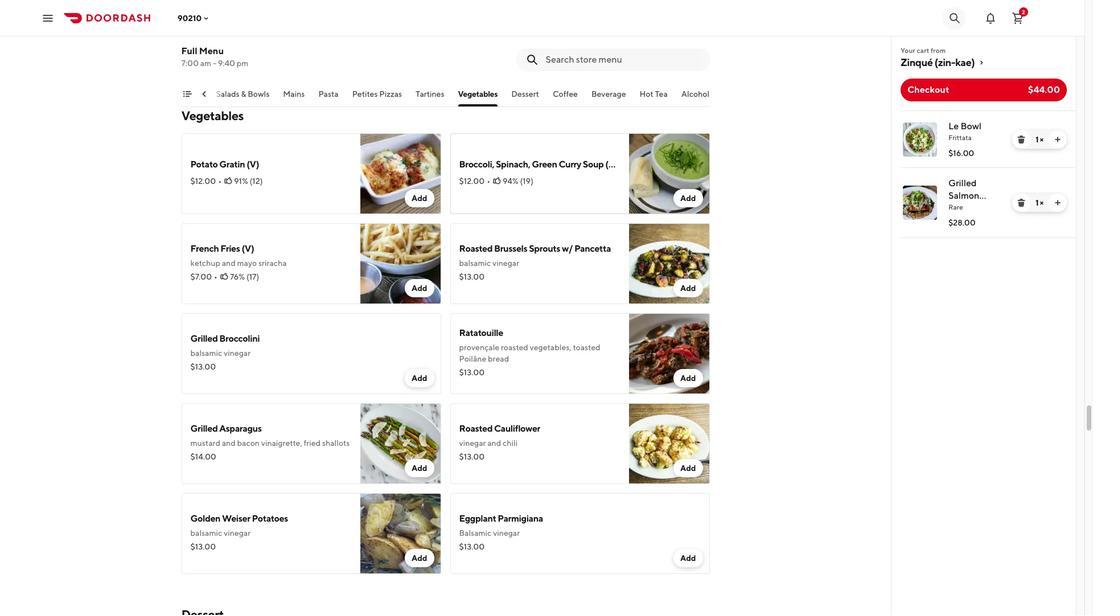 Task type: locate. For each thing, give the bounding box(es) containing it.
add inside eggplant parmigiana balsamic vinegar $13.00 add
[[681, 554, 696, 563]]

french
[[191, 243, 219, 254]]

hot
[[640, 89, 654, 99]]

broccoli,
[[459, 159, 495, 170]]

94%
[[503, 177, 519, 186]]

0 vertical spatial balsamic
[[459, 259, 491, 268]]

vinegar down weiser
[[224, 529, 251, 538]]

w/
[[562, 243, 573, 254]]

chili
[[503, 439, 518, 448]]

beverage
[[592, 89, 626, 99]]

76%
[[230, 272, 245, 281]]

0 vertical spatial grilled
[[949, 178, 977, 189]]

1 horizontal spatial $12.00 •
[[459, 177, 491, 186]]

list
[[892, 111, 1077, 238]]

roasted cauliflower vinegar and chili $13.00
[[459, 423, 541, 461]]

grilled
[[949, 178, 977, 189], [191, 333, 218, 344], [191, 423, 218, 434]]

(v) up (12)
[[247, 159, 259, 170]]

petites pizzas button
[[352, 88, 402, 107]]

0 vertical spatial (gf)
[[606, 159, 625, 170]]

(gf) right soup
[[606, 159, 625, 170]]

coffee button
[[553, 88, 578, 107]]

grilled inside grilled asparagus mustard and bacon vinaigrette, fried shallots $14.00
[[191, 423, 218, 434]]

grilled for grilled broccolini balsamic vinegar $13.00 add
[[191, 333, 218, 344]]

toasted
[[573, 343, 601, 352]]

add one to cart image
[[1054, 198, 1063, 207]]

notification bell image
[[984, 11, 998, 25]]

2 1 from the top
[[1036, 198, 1039, 207]]

asparagus
[[219, 423, 262, 434]]

grilled salmon plate (gf) image
[[903, 186, 938, 220]]

tartine
[[219, 14, 247, 25]]

×
[[1041, 135, 1044, 144], [1041, 198, 1044, 207]]

golden weiser potatoes balsamic vinegar $13.00
[[191, 513, 288, 551]]

1 vertical spatial grilled
[[191, 333, 218, 344]]

salami tartine image
[[360, 0, 441, 75]]

90210
[[178, 13, 202, 23]]

and for roasted
[[488, 439, 501, 448]]

eggplant
[[459, 513, 496, 524]]

-
[[213, 59, 216, 68]]

vinegar down 'broccolini'
[[224, 349, 251, 358]]

grilled asparagus mustard and bacon vinaigrette, fried shallots $14.00
[[191, 423, 350, 461]]

and down asparagus
[[222, 439, 236, 448]]

parmigiana
[[498, 513, 543, 524]]

balsamic inside golden weiser potatoes balsamic vinegar $13.00
[[191, 529, 222, 538]]

vinegar inside eggplant parmigiana balsamic vinegar $13.00 add
[[493, 529, 520, 538]]

vinegar inside golden weiser potatoes balsamic vinegar $13.00
[[224, 529, 251, 538]]

1 $12.00 • from the left
[[191, 177, 222, 186]]

add one to cart image
[[1054, 135, 1063, 144]]

roasted cauliflower image
[[629, 403, 710, 484]]

mains
[[283, 89, 305, 99]]

ratatouille provençale roasted vegetables, toasted poilâne bread $13.00
[[459, 328, 601, 377]]

1 $12.00 from the left
[[191, 177, 216, 186]]

(17)
[[247, 272, 259, 281]]

1 vertical spatial remove item from cart image
[[1017, 198, 1027, 207]]

1 vertical spatial (v)
[[242, 243, 254, 254]]

rosette
[[191, 30, 219, 39]]

mustard
[[191, 439, 220, 448]]

vinegar down brussels
[[493, 259, 520, 268]]

grilled left 'broccolini'
[[191, 333, 218, 344]]

•
[[218, 177, 222, 186], [487, 177, 491, 186], [214, 272, 218, 281]]

2 $12.00 • from the left
[[459, 177, 491, 186]]

roasted
[[459, 243, 493, 254], [459, 423, 493, 434]]

1 vertical spatial balsamic
[[191, 349, 222, 358]]

ketchup
[[191, 259, 220, 268]]

2 button
[[1007, 7, 1030, 29]]

balsamic
[[459, 529, 492, 538]]

add for ratatouille
[[681, 374, 696, 383]]

2 1 × from the top
[[1036, 198, 1044, 207]]

1 1 from the top
[[1036, 135, 1039, 144]]

1 vertical spatial ×
[[1041, 198, 1044, 207]]

add inside grilled broccolini balsamic vinegar $13.00 add
[[412, 374, 428, 383]]

coffee
[[553, 89, 578, 99]]

1 vertical spatial 1
[[1036, 198, 1039, 207]]

grilled up mustard
[[191, 423, 218, 434]]

• for broccoli,
[[487, 177, 491, 186]]

add for french fries (v)
[[412, 284, 428, 293]]

0 vertical spatial ×
[[1041, 135, 1044, 144]]

0 vertical spatial (v)
[[247, 159, 259, 170]]

$16.00
[[949, 149, 975, 158]]

vinegar left chili
[[459, 439, 486, 448]]

petites pizzas
[[352, 89, 402, 99]]

2 items, open order cart image
[[1012, 11, 1025, 25]]

salami tartine rosette de lyon, butter, cornichons. $13.00
[[191, 14, 318, 52]]

1 roasted from the top
[[459, 243, 493, 254]]

× left add one to cart icon
[[1041, 198, 1044, 207]]

grilled inside grilled salmon plate (gf)
[[949, 178, 977, 189]]

grilled salmon plate (gf)
[[949, 178, 992, 214]]

full menu 7:00 am - 9:40 pm
[[181, 46, 249, 68]]

1 vertical spatial roasted
[[459, 423, 493, 434]]

• right $7.00 at left top
[[214, 272, 218, 281]]

1 1 × from the top
[[1036, 135, 1044, 144]]

(v)
[[247, 159, 259, 170], [242, 243, 254, 254]]

and inside roasted cauliflower vinegar and chili $13.00
[[488, 439, 501, 448]]

pancetta
[[575, 243, 611, 254]]

1 × for le bowl
[[1036, 135, 1044, 144]]

2 roasted from the top
[[459, 423, 493, 434]]

zinqué (zin-kae)
[[901, 56, 975, 68]]

weiser
[[222, 513, 250, 524]]

$12.00 • for potato
[[191, 177, 222, 186]]

2 vertical spatial grilled
[[191, 423, 218, 434]]

roasted brussels sprouts w/ pancetta balsamic vinegar $13.00
[[459, 243, 611, 281]]

le bowl image
[[903, 122, 938, 157]]

$12.00 • down potato
[[191, 177, 222, 186]]

vegetables down scroll menu navigation left icon
[[181, 108, 244, 123]]

1 horizontal spatial $12.00
[[459, 177, 485, 186]]

bread
[[488, 354, 509, 363]]

× for grilled salmon plate (gf)
[[1041, 198, 1044, 207]]

$12.00 down potato
[[191, 177, 216, 186]]

2 vertical spatial balsamic
[[191, 529, 222, 538]]

$14.00
[[191, 452, 216, 461]]

$13.00 inside roasted brussels sprouts w/ pancetta balsamic vinegar $13.00
[[459, 272, 485, 281]]

grilled inside grilled broccolini balsamic vinegar $13.00 add
[[191, 333, 218, 344]]

your cart from
[[901, 46, 946, 55]]

vegetables left dessert
[[458, 89, 498, 99]]

$12.00 down broccoli,
[[459, 177, 485, 186]]

$44.00
[[1029, 84, 1061, 95]]

2 $12.00 from the left
[[459, 177, 485, 186]]

remove item from cart image left add one to cart icon
[[1017, 198, 1027, 207]]

curry
[[559, 159, 582, 170]]

your
[[901, 46, 916, 55]]

1
[[1036, 135, 1039, 144], [1036, 198, 1039, 207]]

2 remove item from cart image from the top
[[1017, 198, 1027, 207]]

grilled up salmon
[[949, 178, 977, 189]]

add for grilled asparagus
[[412, 464, 428, 473]]

0 vertical spatial 1
[[1036, 135, 1039, 144]]

brussels
[[494, 243, 528, 254]]

0 vertical spatial 1 ×
[[1036, 135, 1044, 144]]

76% (17)
[[230, 272, 259, 281]]

remove item from cart image
[[1017, 135, 1027, 144], [1017, 198, 1027, 207]]

alcohol button
[[682, 88, 710, 107]]

$12.00 • down broccoli,
[[459, 177, 491, 186]]

(v) up mayo
[[242, 243, 254, 254]]

2 × from the top
[[1041, 198, 1044, 207]]

$13.00
[[191, 43, 216, 52], [459, 272, 485, 281], [191, 362, 216, 371], [459, 368, 485, 377], [459, 452, 485, 461], [191, 542, 216, 551], [459, 542, 485, 551]]

remove item from cart image left add one to cart image
[[1017, 135, 1027, 144]]

0 vertical spatial remove item from cart image
[[1017, 135, 1027, 144]]

1 horizontal spatial (gf)
[[973, 203, 992, 214]]

1 vertical spatial vegetables
[[181, 108, 244, 123]]

roasted left cauliflower
[[459, 423, 493, 434]]

(gf)
[[606, 159, 625, 170], [973, 203, 992, 214]]

1 vertical spatial (gf)
[[973, 203, 992, 214]]

salads & bowls button
[[216, 88, 270, 107]]

1 left add one to cart icon
[[1036, 198, 1039, 207]]

add for broccoli, spinach, green curry soup (gf)
[[681, 194, 696, 203]]

0 horizontal spatial $12.00
[[191, 177, 216, 186]]

le
[[949, 121, 959, 132]]

salami
[[191, 14, 217, 25]]

1 ×
[[1036, 135, 1044, 144], [1036, 198, 1044, 207]]

sprouts
[[529, 243, 561, 254]]

add button for golden weiser potatoes
[[405, 549, 434, 567]]

0 vertical spatial roasted
[[459, 243, 493, 254]]

le bowl frittata
[[949, 121, 982, 142]]

0 horizontal spatial vegetables
[[181, 108, 244, 123]]

(v) for gratin
[[247, 159, 259, 170]]

de
[[221, 30, 230, 39]]

2
[[1023, 8, 1026, 15]]

1 remove item from cart image from the top
[[1017, 135, 1027, 144]]

and
[[222, 259, 236, 268], [222, 439, 236, 448], [488, 439, 501, 448]]

$12.00 •
[[191, 177, 222, 186], [459, 177, 491, 186]]

1 vertical spatial 1 ×
[[1036, 198, 1044, 207]]

$13.00 inside roasted cauliflower vinegar and chili $13.00
[[459, 452, 485, 461]]

roasted left brussels
[[459, 243, 493, 254]]

1 horizontal spatial vegetables
[[458, 89, 498, 99]]

• down broccoli,
[[487, 177, 491, 186]]

1 horizontal spatial •
[[218, 177, 222, 186]]

× left add one to cart image
[[1041, 135, 1044, 144]]

add
[[412, 194, 428, 203], [681, 194, 696, 203], [412, 284, 428, 293], [681, 284, 696, 293], [412, 374, 428, 383], [681, 374, 696, 383], [412, 464, 428, 473], [681, 464, 696, 473], [412, 554, 428, 563], [681, 554, 696, 563]]

(v) inside french fries (v) ketchup and mayo sriracha
[[242, 243, 254, 254]]

menu
[[199, 46, 224, 56]]

$12.00 for potato gratin (v)
[[191, 177, 216, 186]]

broccoli, spinach, green curry soup (gf) image
[[629, 133, 710, 214]]

roasted brussels sprouts w/ pancetta image
[[629, 223, 710, 304]]

• down potato gratin (v)
[[218, 177, 222, 186]]

0 horizontal spatial $12.00 •
[[191, 177, 222, 186]]

kae)
[[956, 56, 975, 68]]

2 horizontal spatial •
[[487, 177, 491, 186]]

zinqué (zin-kae) link
[[901, 56, 1068, 69]]

bowls
[[248, 89, 270, 99]]

roasted inside roasted brussels sprouts w/ pancetta balsamic vinegar $13.00
[[459, 243, 493, 254]]

1 × from the top
[[1041, 135, 1044, 144]]

add button
[[405, 189, 434, 207], [674, 189, 703, 207], [405, 279, 434, 297], [674, 279, 703, 297], [405, 369, 434, 387], [674, 369, 703, 387], [405, 459, 434, 477], [674, 459, 703, 477], [405, 549, 434, 567], [674, 549, 703, 567]]

1 × left add one to cart icon
[[1036, 198, 1044, 207]]

zinqué
[[901, 56, 933, 68]]

vinegar down "parmigiana"
[[493, 529, 520, 538]]

vegetables
[[458, 89, 498, 99], [181, 108, 244, 123]]

$12.00 for broccoli, spinach, green curry soup (gf)
[[459, 177, 485, 186]]

(gf) down salmon
[[973, 203, 992, 214]]

0 vertical spatial vegetables
[[458, 89, 498, 99]]

roasted inside roasted cauliflower vinegar and chili $13.00
[[459, 423, 493, 434]]

and left chili
[[488, 439, 501, 448]]

1 left add one to cart image
[[1036, 135, 1039, 144]]

and inside grilled asparagus mustard and bacon vinaigrette, fried shallots $14.00
[[222, 439, 236, 448]]

1 × left add one to cart image
[[1036, 135, 1044, 144]]

and down fries
[[222, 259, 236, 268]]

remove item from cart image for grilled salmon plate (gf)
[[1017, 198, 1027, 207]]

balsamic
[[459, 259, 491, 268], [191, 349, 222, 358], [191, 529, 222, 538]]

vinegar inside roasted cauliflower vinegar and chili $13.00
[[459, 439, 486, 448]]



Task type: describe. For each thing, give the bounding box(es) containing it.
pizzas
[[380, 89, 402, 99]]

grilled for grilled salmon plate (gf)
[[949, 178, 977, 189]]

vinaigrette,
[[261, 439, 302, 448]]

roasted for roasted brussels sprouts w/ pancetta
[[459, 243, 493, 254]]

grilled for grilled asparagus mustard and bacon vinaigrette, fried shallots $14.00
[[191, 423, 218, 434]]

soup
[[583, 159, 604, 170]]

broccoli, spinach, green curry soup (gf)
[[459, 159, 625, 170]]

lyon,
[[232, 30, 249, 39]]

gratin
[[219, 159, 245, 170]]

pasta button
[[319, 88, 339, 107]]

add for roasted cauliflower
[[681, 464, 696, 473]]

add for potato gratin (v)
[[412, 194, 428, 203]]

$7.00 •
[[191, 272, 218, 281]]

rare
[[949, 203, 964, 211]]

$28.00
[[949, 218, 976, 227]]

alcohol
[[682, 89, 710, 99]]

shallots
[[322, 439, 350, 448]]

add for golden weiser potatoes
[[412, 554, 428, 563]]

Item Search search field
[[546, 54, 701, 66]]

1 for grilled salmon plate (gf)
[[1036, 198, 1039, 207]]

vegetables,
[[530, 343, 572, 352]]

am
[[200, 59, 211, 68]]

91% (12)
[[234, 177, 263, 186]]

salads
[[216, 89, 240, 99]]

remove item from cart image for le bowl
[[1017, 135, 1027, 144]]

and for grilled
[[222, 439, 236, 448]]

(12)
[[250, 177, 263, 186]]

mains button
[[283, 88, 305, 107]]

vinegar inside grilled broccolini balsamic vinegar $13.00 add
[[224, 349, 251, 358]]

0 horizontal spatial •
[[214, 272, 218, 281]]

cauliflower
[[494, 423, 541, 434]]

ratatouille image
[[629, 313, 710, 394]]

cart
[[917, 46, 930, 55]]

french fries (v) image
[[360, 223, 441, 304]]

poilâne
[[459, 354, 487, 363]]

fried
[[304, 439, 321, 448]]

vinegar inside roasted brussels sprouts w/ pancetta balsamic vinegar $13.00
[[493, 259, 520, 268]]

$13.00 inside golden weiser potatoes balsamic vinegar $13.00
[[191, 542, 216, 551]]

$13.00 inside eggplant parmigiana balsamic vinegar $13.00 add
[[459, 542, 485, 551]]

add button for roasted cauliflower
[[674, 459, 703, 477]]

golden weiser potatoes image
[[360, 493, 441, 574]]

$13.00 inside ratatouille provençale roasted vegetables, toasted poilâne bread $13.00
[[459, 368, 485, 377]]

salmon
[[949, 190, 980, 201]]

bowl
[[961, 121, 982, 132]]

$7.00
[[191, 272, 212, 281]]

broccolini
[[219, 333, 260, 344]]

roasted
[[501, 343, 529, 352]]

sriracha
[[259, 259, 287, 268]]

add button for grilled asparagus
[[405, 459, 434, 477]]

mayo
[[237, 259, 257, 268]]

dessert button
[[512, 88, 539, 107]]

add button for french fries (v)
[[405, 279, 434, 297]]

(v) for fries
[[242, 243, 254, 254]]

eggplant parmigiana balsamic vinegar $13.00 add
[[459, 513, 696, 563]]

add button for roasted brussels sprouts w/ pancetta
[[674, 279, 703, 297]]

butter,
[[250, 30, 275, 39]]

and inside french fries (v) ketchup and mayo sriracha
[[222, 259, 236, 268]]

$12.00 • for broccoli,
[[459, 177, 491, 186]]

91%
[[234, 177, 248, 186]]

&
[[241, 89, 246, 99]]

potato gratin (v) image
[[360, 133, 441, 214]]

7:00
[[181, 59, 199, 68]]

tartines button
[[416, 88, 445, 107]]

potatoes
[[252, 513, 288, 524]]

$13.00 inside salami tartine rosette de lyon, butter, cornichons. $13.00
[[191, 43, 216, 52]]

1 for le bowl
[[1036, 135, 1039, 144]]

plate
[[949, 203, 971, 214]]

cornichons.
[[276, 30, 318, 39]]

beverage button
[[592, 88, 626, 107]]

× for le bowl
[[1041, 135, 1044, 144]]

add button for ratatouille
[[674, 369, 703, 387]]

hot tea button
[[640, 88, 668, 107]]

add button for potato gratin (v)
[[405, 189, 434, 207]]

add for roasted brussels sprouts w/ pancetta
[[681, 284, 696, 293]]

full
[[181, 46, 197, 56]]

salads & bowls
[[216, 89, 270, 99]]

balsamic inside roasted brussels sprouts w/ pancetta balsamic vinegar $13.00
[[459, 259, 491, 268]]

scroll menu navigation left image
[[200, 89, 209, 99]]

(gf) inside grilled salmon plate (gf)
[[973, 203, 992, 214]]

pasta
[[319, 89, 339, 99]]

dessert
[[512, 89, 539, 99]]

french fries (v) ketchup and mayo sriracha
[[191, 243, 287, 268]]

balsamic inside grilled broccolini balsamic vinegar $13.00 add
[[191, 349, 222, 358]]

grilled broccolini balsamic vinegar $13.00 add
[[191, 333, 428, 383]]

tea
[[655, 89, 668, 99]]

0 horizontal spatial (gf)
[[606, 159, 625, 170]]

(19)
[[520, 177, 534, 186]]

potato
[[191, 159, 218, 170]]

9:40
[[218, 59, 235, 68]]

• for potato
[[218, 177, 222, 186]]

show menu categories image
[[183, 89, 192, 99]]

spinach,
[[496, 159, 531, 170]]

bacon
[[237, 439, 260, 448]]

frittata
[[949, 133, 972, 142]]

ratatouille
[[459, 328, 504, 338]]

$13.00 inside grilled broccolini balsamic vinegar $13.00 add
[[191, 362, 216, 371]]

(zin-
[[935, 56, 956, 68]]

checkout
[[908, 84, 950, 95]]

add button for broccoli, spinach, green curry soup (gf)
[[674, 189, 703, 207]]

petites
[[352, 89, 378, 99]]

1 × for grilled salmon plate (gf)
[[1036, 198, 1044, 207]]

open menu image
[[41, 11, 55, 25]]

provençale
[[459, 343, 500, 352]]

list containing le bowl
[[892, 111, 1077, 238]]

hot tea
[[640, 89, 668, 99]]

potato gratin (v)
[[191, 159, 259, 170]]

tartines
[[416, 89, 445, 99]]

94% (19)
[[503, 177, 534, 186]]

roasted for roasted cauliflower
[[459, 423, 493, 434]]

grilled asparagus image
[[360, 403, 441, 484]]



Task type: vqa. For each thing, say whether or not it's contained in the screenshot.


